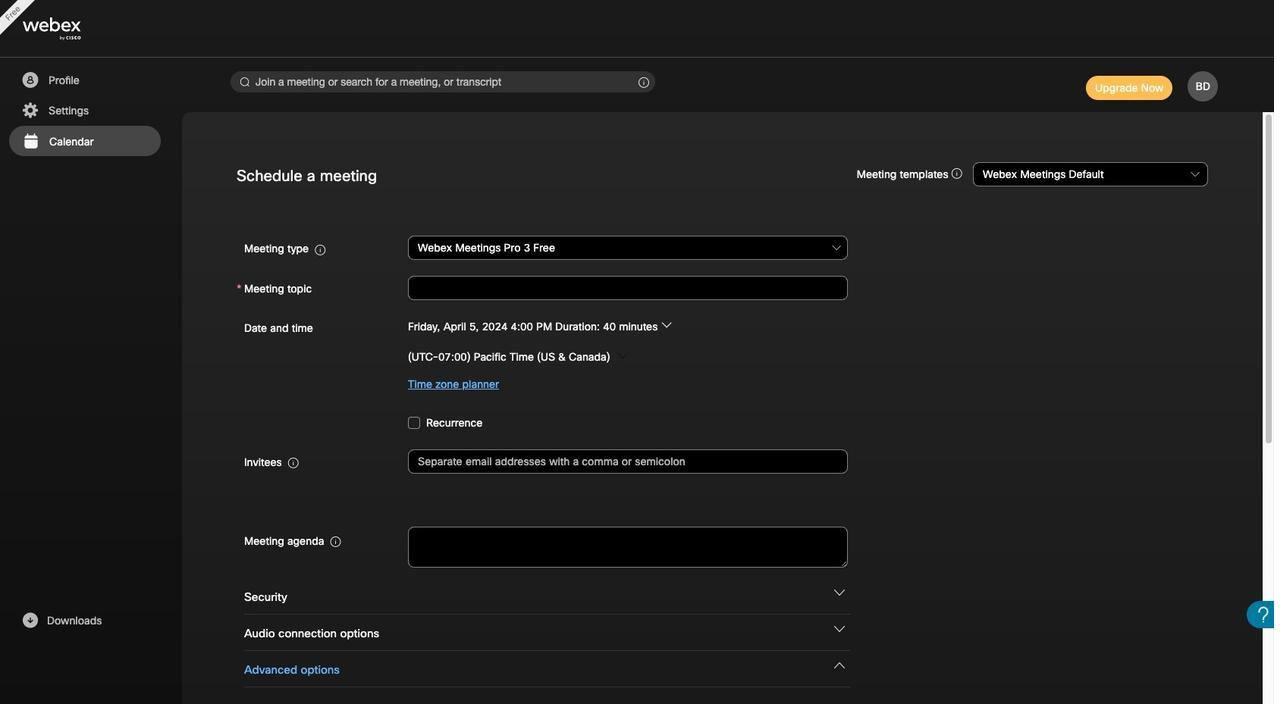 Task type: locate. For each thing, give the bounding box(es) containing it.
None text field
[[408, 276, 848, 300]]

1 vertical spatial ng down image
[[835, 661, 845, 672]]

0 vertical spatial ng down image
[[835, 588, 845, 599]]

ng down image
[[835, 588, 845, 599], [835, 661, 845, 672]]

None text field
[[408, 527, 848, 568]]

ng down image
[[835, 624, 845, 635]]

ng down image inside advanced options region
[[835, 661, 845, 672]]

arrow image
[[661, 320, 672, 331]]

mds settings_filled image
[[20, 102, 39, 120]]

Invitees text field
[[408, 450, 848, 474]]

ng down image down ng down image
[[835, 661, 845, 672]]

group
[[237, 314, 1209, 398]]

ng down image up ng down image
[[835, 588, 845, 599]]

mds content download_filled image
[[20, 612, 39, 631]]

None field
[[408, 235, 849, 262]]

mds people circle_filled image
[[20, 71, 39, 90]]

banner
[[0, 0, 1275, 58]]

2 ng down image from the top
[[835, 661, 845, 672]]



Task type: vqa. For each thing, say whether or not it's contained in the screenshot.
Audio connection options region at the bottom
no



Task type: describe. For each thing, give the bounding box(es) containing it.
cisco webex image
[[23, 18, 114, 41]]

1 ng down image from the top
[[835, 588, 845, 599]]

Join a meeting or search for a meeting, or transcript text field
[[231, 71, 656, 93]]

mds meetings_filled image
[[21, 133, 40, 151]]

arrow image
[[618, 351, 628, 362]]

advanced options region
[[237, 652, 1209, 705]]



